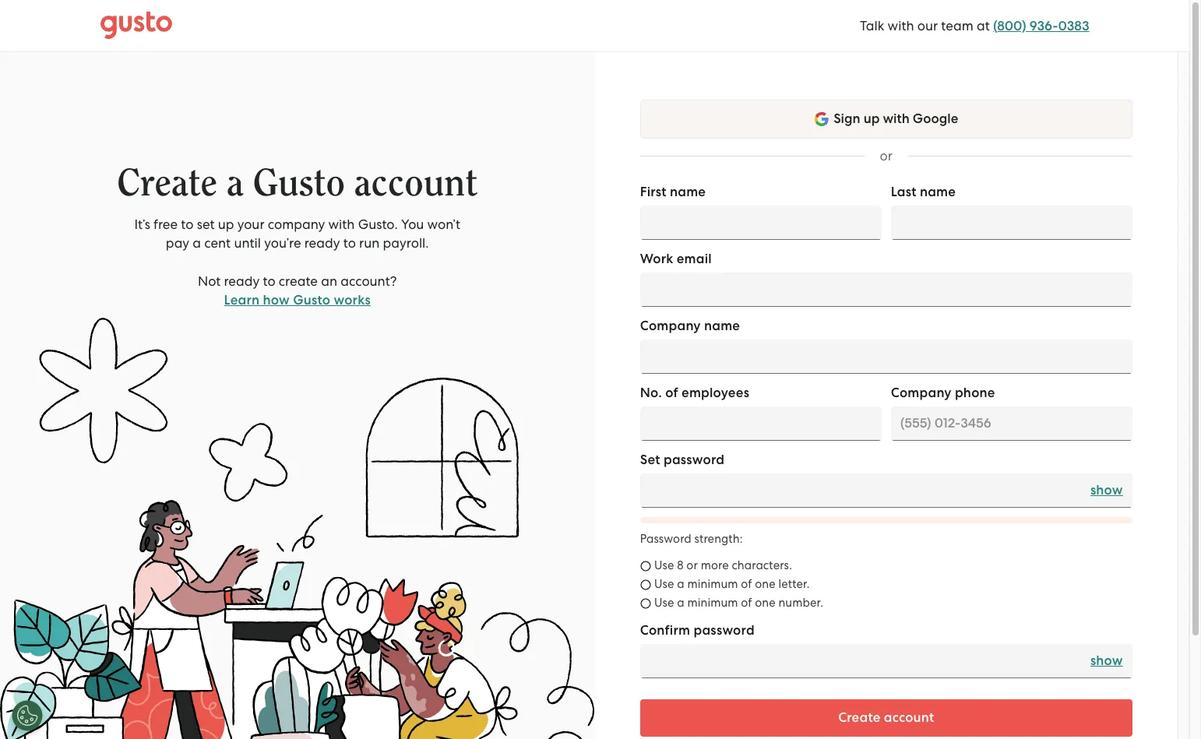 Task type: describe. For each thing, give the bounding box(es) containing it.
set password
[[640, 452, 725, 468]]

it's
[[134, 217, 150, 232]]

a for use a minimum of one letter.
[[677, 577, 684, 591]]

create a gusto account
[[117, 164, 478, 203]]

to for company
[[181, 217, 194, 232]]

how
[[263, 292, 290, 308]]

free
[[153, 217, 178, 232]]

First name text field
[[640, 206, 881, 240]]

company for company name
[[640, 318, 701, 334]]

talk
[[860, 18, 884, 33]]

name for company name
[[704, 318, 740, 334]]

with inside talk with our team at (800) 936-0383
[[888, 18, 914, 33]]

create for create a gusto account
[[117, 164, 217, 203]]

employees
[[682, 385, 749, 401]]

work
[[640, 251, 673, 267]]

company name
[[640, 318, 740, 334]]

create account
[[838, 710, 934, 726]]

number.
[[778, 596, 823, 610]]

our
[[917, 18, 938, 33]]

set
[[640, 452, 660, 468]]

company
[[268, 217, 325, 232]]

characters.
[[732, 558, 792, 572]]

1 horizontal spatial up
[[863, 111, 880, 127]]

phone
[[955, 385, 995, 401]]

use for use 8 or more characters.
[[654, 558, 674, 572]]

(800) 936-0383 link
[[993, 18, 1089, 34]]

google
[[913, 111, 958, 127]]

show button for set password
[[1090, 481, 1123, 500]]

up inside it's free to set up your company with gusto. you won't pay a cent until you're ready to run payroll.
[[218, 217, 234, 232]]

set
[[197, 217, 215, 232]]

0 vertical spatial gusto
[[253, 164, 345, 203]]

pay
[[166, 235, 189, 251]]

1 vertical spatial or
[[686, 558, 698, 572]]

confirm
[[640, 622, 690, 639]]

it's free to set up your company with gusto. you won't pay a cent until you're ready to run payroll.
[[134, 217, 460, 251]]

password for set password
[[664, 452, 725, 468]]

at
[[977, 18, 990, 33]]

run
[[359, 235, 380, 251]]

of for use a minimum of one number.
[[741, 596, 752, 610]]

talk with our team at (800) 936-0383
[[860, 18, 1089, 34]]

you
[[401, 217, 424, 232]]

cent
[[204, 235, 231, 251]]

confirm password
[[640, 622, 755, 639]]

one for letter.
[[755, 577, 776, 591]]

one for number.
[[755, 596, 776, 610]]

use a minimum of one letter.
[[654, 577, 810, 591]]

gusto inside not ready to create an account? learn how gusto works
[[293, 292, 330, 308]]

an
[[321, 273, 337, 289]]

1 vertical spatial with
[[883, 111, 910, 127]]

work email
[[640, 251, 712, 267]]

1 vertical spatial to
[[343, 235, 356, 251]]

last
[[891, 184, 916, 200]]

minimum for use a minimum of one letter.
[[687, 577, 738, 591]]

letter.
[[778, 577, 810, 591]]

gusto.
[[358, 217, 398, 232]]

a inside it's free to set up your company with gusto. you won't pay a cent until you're ready to run payroll.
[[193, 235, 201, 251]]

0 vertical spatial of
[[665, 385, 678, 401]]

use 8 or more characters.
[[654, 558, 792, 572]]

works
[[334, 292, 371, 308]]

use a minimum of one number.
[[654, 596, 823, 610]]

Set password password field
[[640, 474, 1132, 508]]

a for use a minimum of one number.
[[677, 596, 684, 610]]

0383
[[1058, 18, 1089, 34]]

your
[[237, 217, 264, 232]]

online payroll services, hr, and benefits | gusto image
[[100, 12, 172, 40]]

account?
[[341, 273, 397, 289]]

0 vertical spatial or
[[880, 148, 893, 164]]



Task type: locate. For each thing, give the bounding box(es) containing it.
use
[[654, 558, 674, 572], [654, 577, 674, 591], [654, 596, 674, 610]]

no.
[[640, 385, 662, 401]]

account down 'confirm password' password field
[[884, 710, 934, 726]]

1 vertical spatial account
[[884, 710, 934, 726]]

company phone
[[891, 385, 995, 401]]

0 horizontal spatial create
[[117, 164, 217, 203]]

2 vertical spatial with
[[328, 217, 355, 232]]

1 horizontal spatial company
[[891, 385, 952, 401]]

of for use a minimum of one letter.
[[741, 577, 752, 591]]

gusto
[[253, 164, 345, 203], [293, 292, 330, 308]]

password
[[640, 532, 692, 546]]

0 vertical spatial password
[[664, 452, 725, 468]]

0 vertical spatial use
[[654, 558, 674, 572]]

name right the last
[[920, 184, 956, 200]]

0 horizontal spatial ready
[[224, 273, 260, 289]]

gusto up company on the top left
[[253, 164, 345, 203]]

sign up with google
[[834, 111, 958, 127]]

more
[[701, 558, 729, 572]]

minimum
[[687, 577, 738, 591], [687, 596, 738, 610]]

password right set
[[664, 452, 725, 468]]

use up "confirm" at right bottom
[[654, 596, 674, 610]]

1 vertical spatial up
[[218, 217, 234, 232]]

of
[[665, 385, 678, 401], [741, 577, 752, 591], [741, 596, 752, 610]]

name
[[670, 184, 706, 200], [920, 184, 956, 200], [704, 318, 740, 334]]

company for company phone
[[891, 385, 952, 401]]

happy employees in a plant shop image
[[0, 318, 595, 739]]

password down use a minimum of one number.
[[694, 622, 755, 639]]

sign up with google link
[[640, 100, 1132, 139]]

0 vertical spatial with
[[888, 18, 914, 33]]

create for create account
[[838, 710, 881, 726]]

0 vertical spatial up
[[863, 111, 880, 127]]

team
[[941, 18, 973, 33]]

name up employees
[[704, 318, 740, 334]]

a up "confirm" at right bottom
[[677, 596, 684, 610]]

show for set password
[[1090, 482, 1123, 498]]

name for first name
[[670, 184, 706, 200]]

create inside create account button
[[838, 710, 881, 726]]

3 use from the top
[[654, 596, 674, 610]]

won't
[[427, 217, 460, 232]]

name right first
[[670, 184, 706, 200]]

0 vertical spatial one
[[755, 577, 776, 591]]

strength:
[[694, 532, 743, 546]]

create down 'confirm password' password field
[[838, 710, 881, 726]]

up right sign
[[863, 111, 880, 127]]

not ready to create an account? learn how gusto works
[[198, 273, 397, 308]]

last name
[[891, 184, 956, 200]]

1 one from the top
[[755, 577, 776, 591]]

0 horizontal spatial or
[[686, 558, 698, 572]]

show button for confirm password
[[1090, 652, 1123, 671]]

Last name text field
[[891, 206, 1132, 240]]

0 vertical spatial show button
[[1090, 481, 1123, 500]]

2 show button from the top
[[1090, 652, 1123, 671]]

sign
[[834, 111, 860, 127]]

1 horizontal spatial or
[[880, 148, 893, 164]]

0 vertical spatial company
[[640, 318, 701, 334]]

account
[[354, 164, 478, 203], [884, 710, 934, 726]]

0 horizontal spatial up
[[218, 217, 234, 232]]

1 vertical spatial password
[[694, 622, 755, 639]]

ready inside it's free to set up your company with gusto. you won't pay a cent until you're ready to run payroll.
[[304, 235, 340, 251]]

1 show button from the top
[[1090, 481, 1123, 500]]

a for create a gusto account
[[227, 164, 243, 203]]

0 horizontal spatial company
[[640, 318, 701, 334]]

show
[[1090, 482, 1123, 498], [1090, 653, 1123, 669]]

company down company name text field
[[891, 385, 952, 401]]

1 minimum from the top
[[687, 577, 738, 591]]

1 vertical spatial company
[[891, 385, 952, 401]]

create up the free on the top of the page
[[117, 164, 217, 203]]

email
[[677, 251, 712, 267]]

Company phone telephone field
[[891, 407, 1132, 441]]

2 horizontal spatial to
[[343, 235, 356, 251]]

gusto down "create"
[[293, 292, 330, 308]]

2 vertical spatial to
[[263, 273, 275, 289]]

no. of employees
[[640, 385, 749, 401]]

one down characters.
[[755, 577, 776, 591]]

1 use from the top
[[654, 558, 674, 572]]

a down the 8
[[677, 577, 684, 591]]

0 vertical spatial ready
[[304, 235, 340, 251]]

company
[[640, 318, 701, 334], [891, 385, 952, 401]]

1 horizontal spatial account
[[884, 710, 934, 726]]

8
[[677, 558, 684, 572]]

2 vertical spatial use
[[654, 596, 674, 610]]

show for confirm password
[[1090, 653, 1123, 669]]

Confirm password password field
[[640, 644, 1132, 678]]

of down use a minimum of one letter.
[[741, 596, 752, 610]]

2 use from the top
[[654, 577, 674, 591]]

2 show from the top
[[1090, 653, 1123, 669]]

one left number.
[[755, 596, 776, 610]]

create account button
[[640, 699, 1132, 737]]

0 vertical spatial minimum
[[687, 577, 738, 591]]

0 horizontal spatial account
[[354, 164, 478, 203]]

to up the how
[[263, 273, 275, 289]]

not
[[198, 273, 221, 289]]

first name
[[640, 184, 706, 200]]

of right no.
[[665, 385, 678, 401]]

use for use a minimum of one letter.
[[654, 577, 674, 591]]

ready down company on the top left
[[304, 235, 340, 251]]

1 horizontal spatial ready
[[304, 235, 340, 251]]

password for confirm password
[[694, 622, 755, 639]]

0 vertical spatial to
[[181, 217, 194, 232]]

with left google
[[883, 111, 910, 127]]

or
[[880, 148, 893, 164], [686, 558, 698, 572]]

of up use a minimum of one number.
[[741, 577, 752, 591]]

2 minimum from the top
[[687, 596, 738, 610]]

a right pay
[[193, 235, 201, 251]]

Company name text field
[[640, 340, 1132, 374]]

minimum down use a minimum of one letter.
[[687, 596, 738, 610]]

or down 'sign up with google' link
[[880, 148, 893, 164]]

1 vertical spatial create
[[838, 710, 881, 726]]

password
[[664, 452, 725, 468], [694, 622, 755, 639]]

learn
[[224, 292, 260, 308]]

ready inside not ready to create an account? learn how gusto works
[[224, 273, 260, 289]]

with
[[888, 18, 914, 33], [883, 111, 910, 127], [328, 217, 355, 232]]

1 horizontal spatial to
[[263, 273, 275, 289]]

until
[[234, 235, 261, 251]]

0 vertical spatial create
[[117, 164, 217, 203]]

1 show from the top
[[1090, 482, 1123, 498]]

1 horizontal spatial create
[[838, 710, 881, 726]]

1 vertical spatial show
[[1090, 653, 1123, 669]]

ready
[[304, 235, 340, 251], [224, 273, 260, 289]]

first
[[640, 184, 666, 200]]

name for last name
[[920, 184, 956, 200]]

1 vertical spatial ready
[[224, 273, 260, 289]]

1 vertical spatial minimum
[[687, 596, 738, 610]]

1 vertical spatial of
[[741, 577, 752, 591]]

use for use a minimum of one number.
[[654, 596, 674, 610]]

to left set in the left top of the page
[[181, 217, 194, 232]]

to left run
[[343, 235, 356, 251]]

payroll.
[[383, 235, 429, 251]]

minimum down 'more'
[[687, 577, 738, 591]]

with left our
[[888, 18, 914, 33]]

936-
[[1029, 18, 1058, 34]]

create
[[117, 164, 217, 203], [838, 710, 881, 726]]

password strength:
[[640, 532, 743, 546]]

use down password
[[654, 577, 674, 591]]

with left gusto.
[[328, 217, 355, 232]]

0 vertical spatial show
[[1090, 482, 1123, 498]]

company down work email
[[640, 318, 701, 334]]

1 vertical spatial one
[[755, 596, 776, 610]]

a
[[227, 164, 243, 203], [193, 235, 201, 251], [677, 577, 684, 591], [677, 596, 684, 610]]

No. of employees field
[[640, 407, 881, 441]]

to
[[181, 217, 194, 232], [343, 235, 356, 251], [263, 273, 275, 289]]

to for learn
[[263, 273, 275, 289]]

up right set in the left top of the page
[[218, 217, 234, 232]]

one
[[755, 577, 776, 591], [755, 596, 776, 610]]

show button
[[1090, 481, 1123, 500], [1090, 652, 1123, 671]]

you're
[[264, 235, 301, 251]]

1 vertical spatial gusto
[[293, 292, 330, 308]]

or right the 8
[[686, 558, 698, 572]]

create
[[279, 273, 318, 289]]

0 vertical spatial account
[[354, 164, 478, 203]]

1 vertical spatial show button
[[1090, 652, 1123, 671]]

0 horizontal spatial to
[[181, 217, 194, 232]]

ready up learn
[[224, 273, 260, 289]]

learn how gusto works link
[[224, 292, 371, 308]]

account up you
[[354, 164, 478, 203]]

with inside it's free to set up your company with gusto. you won't pay a cent until you're ready to run payroll.
[[328, 217, 355, 232]]

to inside not ready to create an account? learn how gusto works
[[263, 273, 275, 289]]

minimum for use a minimum of one number.
[[687, 596, 738, 610]]

up
[[863, 111, 880, 127], [218, 217, 234, 232]]

account inside button
[[884, 710, 934, 726]]

Work email email field
[[640, 273, 1132, 307]]

2 vertical spatial of
[[741, 596, 752, 610]]

1 vertical spatial use
[[654, 577, 674, 591]]

a up your
[[227, 164, 243, 203]]

use left the 8
[[654, 558, 674, 572]]

2 one from the top
[[755, 596, 776, 610]]

(800)
[[993, 18, 1026, 34]]



Task type: vqa. For each thing, say whether or not it's contained in the screenshot.
the Set password on the bottom of the page
yes



